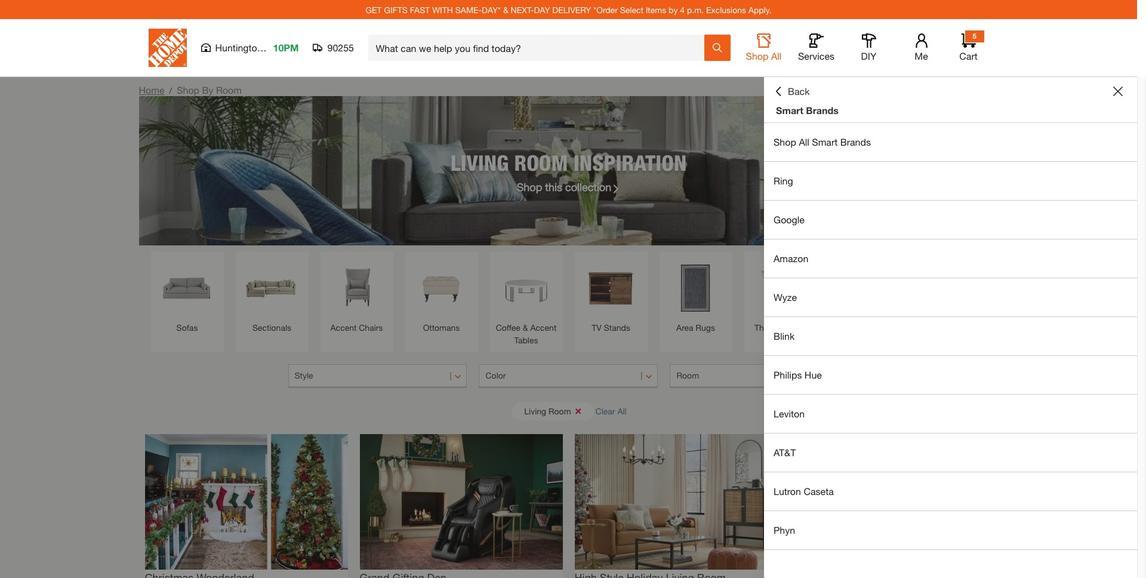 Task type: locate. For each thing, give the bounding box(es) containing it.
& up tables on the bottom of page
[[523, 322, 528, 333]]

wyze link
[[764, 278, 1138, 317]]

*order
[[594, 4, 618, 15]]

& right day* at the left top of the page
[[503, 4, 509, 15]]

living room
[[524, 406, 571, 416]]

day*
[[482, 4, 501, 15]]

select
[[620, 4, 644, 15]]

all up back button
[[772, 50, 782, 62]]

shop left the this
[[517, 180, 542, 193]]

4
[[680, 4, 685, 15]]

room
[[216, 84, 242, 96], [514, 150, 568, 175], [677, 370, 699, 380], [549, 406, 571, 416]]

accent inside the coffee & accent tables
[[531, 322, 557, 333]]

shop for shop this collection
[[517, 180, 542, 193]]

room down color button
[[549, 406, 571, 416]]

0 horizontal spatial all
[[618, 406, 627, 416]]

area rugs image
[[666, 257, 726, 318]]

3 stretchy image image from the left
[[575, 434, 778, 570]]

throw blankets image
[[835, 257, 896, 318]]

0 horizontal spatial accent
[[331, 322, 357, 333]]

2 horizontal spatial all
[[799, 136, 810, 148]]

smart inside shop all smart brands link
[[812, 136, 838, 148]]

shop down smart brands
[[774, 136, 797, 148]]

1 horizontal spatial smart
[[812, 136, 838, 148]]

1 horizontal spatial brands
[[841, 136, 871, 148]]

get
[[366, 4, 382, 15]]

stretchy image image
[[145, 434, 348, 570], [360, 434, 563, 570], [575, 434, 778, 570], [790, 434, 993, 570]]

exclusions
[[706, 4, 747, 15]]

accent
[[331, 322, 357, 333], [531, 322, 557, 333]]

p.m.
[[687, 4, 704, 15]]

brands
[[806, 105, 839, 116], [841, 136, 871, 148]]

throw pillows image
[[750, 257, 811, 318]]

1 vertical spatial brands
[[841, 136, 871, 148]]

home / shop by room
[[139, 84, 242, 96]]

gifts
[[384, 4, 408, 15]]

style button
[[288, 364, 467, 388]]

sectionals
[[253, 322, 291, 333]]

menu
[[764, 123, 1138, 550]]

philips hue link
[[764, 356, 1138, 394]]

drawer close image
[[1114, 87, 1123, 96]]

1 horizontal spatial all
[[772, 50, 782, 62]]

room inside button
[[549, 406, 571, 416]]

at&t link
[[764, 434, 1138, 472]]

throw pillows link
[[750, 257, 811, 334]]

ottomans
[[423, 322, 460, 333]]

all inside shop all button
[[772, 50, 782, 62]]

blink link
[[764, 317, 1138, 355]]

coffee
[[496, 322, 521, 333]]

living
[[451, 150, 509, 175], [524, 406, 546, 416]]

shop inside button
[[746, 50, 769, 62]]

ottomans link
[[411, 257, 472, 334]]

back button
[[774, 85, 810, 97]]

living for living room
[[524, 406, 546, 416]]

tv stands link
[[581, 257, 642, 334]]

tv stands image
[[581, 257, 642, 318]]

1 horizontal spatial accent
[[531, 322, 557, 333]]

&
[[503, 4, 509, 15], [523, 322, 528, 333]]

living room inspiration
[[451, 150, 687, 175]]

accent left "chairs"
[[331, 322, 357, 333]]

all for shop all smart brands
[[799, 136, 810, 148]]

all right clear
[[618, 406, 627, 416]]

1 horizontal spatial living
[[524, 406, 546, 416]]

0 vertical spatial all
[[772, 50, 782, 62]]

smart brands
[[776, 105, 839, 116]]

1 horizontal spatial &
[[523, 322, 528, 333]]

1 vertical spatial &
[[523, 322, 528, 333]]

diy
[[862, 50, 877, 62]]

smart
[[776, 105, 804, 116], [812, 136, 838, 148]]

living inside living room button
[[524, 406, 546, 416]]

0 vertical spatial living
[[451, 150, 509, 175]]

shop this collection
[[517, 180, 612, 193]]

0 horizontal spatial &
[[503, 4, 509, 15]]

pillows
[[780, 322, 807, 333]]

& inside the coffee & accent tables
[[523, 322, 528, 333]]

shop all button
[[745, 33, 783, 62]]

fast
[[410, 4, 430, 15]]

park
[[265, 42, 285, 53]]

shop down apply.
[[746, 50, 769, 62]]

leviton
[[774, 408, 805, 419]]

smart down smart brands
[[812, 136, 838, 148]]

services button
[[798, 33, 836, 62]]

all inside shop all smart brands link
[[799, 136, 810, 148]]

menu containing shop all smart brands
[[764, 123, 1138, 550]]

tv stands
[[592, 322, 630, 333]]

throw pillows
[[755, 322, 807, 333]]

coffee & accent tables image
[[496, 257, 557, 318]]

0 horizontal spatial brands
[[806, 105, 839, 116]]

ottomans image
[[411, 257, 472, 318]]

inspiration
[[574, 150, 687, 175]]

delivery
[[553, 4, 591, 15]]

feedback link image
[[1130, 202, 1147, 266]]

0 horizontal spatial living
[[451, 150, 509, 175]]

0 vertical spatial smart
[[776, 105, 804, 116]]

shop
[[746, 50, 769, 62], [177, 84, 200, 96], [774, 136, 797, 148], [517, 180, 542, 193]]

1 vertical spatial living
[[524, 406, 546, 416]]

all for shop all
[[772, 50, 782, 62]]

stands
[[604, 322, 630, 333]]

2 vertical spatial all
[[618, 406, 627, 416]]

cart 5
[[960, 32, 978, 62]]

room inside button
[[677, 370, 699, 380]]

accent up tables on the bottom of page
[[531, 322, 557, 333]]

shop for shop all
[[746, 50, 769, 62]]

coffee & accent tables link
[[496, 257, 557, 346]]

0 vertical spatial &
[[503, 4, 509, 15]]

shop all smart brands link
[[764, 123, 1138, 161]]

hue
[[805, 369, 822, 380]]

me button
[[903, 33, 941, 62]]

sectionals link
[[242, 257, 302, 334]]

at&t
[[774, 447, 796, 458]]

2 stretchy image image from the left
[[360, 434, 563, 570]]

accent chairs
[[331, 322, 383, 333]]

1 vertical spatial smart
[[812, 136, 838, 148]]

smart down back button
[[776, 105, 804, 116]]

all inside clear all button
[[618, 406, 627, 416]]

curtains & drapes image
[[920, 257, 981, 318]]

lutron
[[774, 486, 801, 497]]

room down area
[[677, 370, 699, 380]]

same-
[[456, 4, 482, 15]]

2 accent from the left
[[531, 322, 557, 333]]

/
[[169, 85, 172, 96]]

living room button
[[513, 402, 594, 420]]

1 vertical spatial all
[[799, 136, 810, 148]]

blink
[[774, 330, 795, 342]]

all down smart brands
[[799, 136, 810, 148]]

next-
[[511, 4, 534, 15]]



Task type: describe. For each thing, give the bounding box(es) containing it.
ring link
[[764, 162, 1138, 200]]

google link
[[764, 201, 1138, 239]]

color button
[[479, 364, 658, 388]]

apply.
[[749, 4, 772, 15]]

huntington park
[[215, 42, 285, 53]]

tables
[[514, 335, 538, 345]]

10pm
[[273, 42, 299, 53]]

cart
[[960, 50, 978, 62]]

room button
[[670, 364, 849, 388]]

0 horizontal spatial smart
[[776, 105, 804, 116]]

sofas link
[[157, 257, 218, 334]]

coffee & accent tables
[[496, 322, 557, 345]]

caseta
[[804, 486, 834, 497]]

with
[[432, 4, 453, 15]]

diy button
[[850, 33, 888, 62]]

philips
[[774, 369, 802, 380]]

shop all
[[746, 50, 782, 62]]

get gifts fast with same-day* & next-day delivery *order select items by 4 p.m. exclusions apply.
[[366, 4, 772, 15]]

sofas
[[177, 322, 198, 333]]

90255 button
[[313, 42, 354, 54]]

shop for shop all smart brands
[[774, 136, 797, 148]]

5
[[973, 32, 977, 41]]

collection
[[566, 180, 612, 193]]

ring
[[774, 175, 793, 186]]

living for living room inspiration
[[451, 150, 509, 175]]

clear all
[[596, 406, 627, 416]]

lutron caseta link
[[764, 472, 1138, 511]]

phyn
[[774, 524, 796, 536]]

4 stretchy image image from the left
[[790, 434, 993, 570]]

style
[[295, 370, 313, 380]]

area rugs
[[677, 322, 715, 333]]

services
[[798, 50, 835, 62]]

room up the this
[[514, 150, 568, 175]]

throw
[[755, 322, 778, 333]]

clear all button
[[596, 400, 627, 422]]

items
[[646, 4, 667, 15]]

rugs
[[696, 322, 715, 333]]

area
[[677, 322, 694, 333]]

google
[[774, 214, 805, 225]]

0 vertical spatial brands
[[806, 105, 839, 116]]

amazon
[[774, 253, 809, 264]]

1 accent from the left
[[331, 322, 357, 333]]

back
[[788, 85, 810, 97]]

accent chairs link
[[326, 257, 387, 334]]

sofas image
[[157, 257, 218, 318]]

all for clear all
[[618, 406, 627, 416]]

shop right /
[[177, 84, 200, 96]]

leviton link
[[764, 395, 1138, 433]]

amazon link
[[764, 239, 1138, 278]]

clear
[[596, 406, 615, 416]]

What can we help you find today? search field
[[376, 35, 704, 60]]

tv
[[592, 322, 602, 333]]

color
[[486, 370, 506, 380]]

room right by
[[216, 84, 242, 96]]

accent chairs image
[[326, 257, 387, 318]]

this
[[545, 180, 563, 193]]

1 stretchy image image from the left
[[145, 434, 348, 570]]

by
[[202, 84, 214, 96]]

sectionals image
[[242, 257, 302, 318]]

by
[[669, 4, 678, 15]]

day
[[534, 4, 550, 15]]

area rugs link
[[666, 257, 726, 334]]

philips hue
[[774, 369, 822, 380]]

shop this collection link
[[517, 179, 621, 195]]

90255
[[328, 42, 354, 53]]

lutron caseta
[[774, 486, 834, 497]]

shop all smart brands
[[774, 136, 871, 148]]

home
[[139, 84, 165, 96]]

the home depot logo image
[[148, 29, 187, 67]]

home link
[[139, 84, 165, 96]]

me
[[915, 50, 928, 62]]

chairs
[[359, 322, 383, 333]]

huntington
[[215, 42, 263, 53]]

wyze
[[774, 291, 797, 303]]



Task type: vqa. For each thing, say whether or not it's contained in the screenshot.
Living to the right
yes



